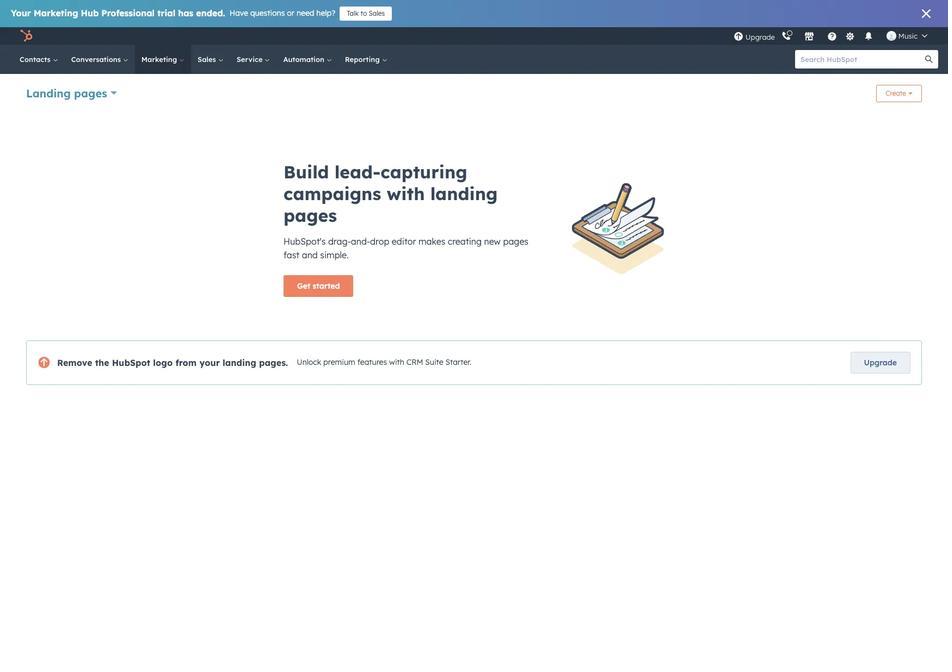 Task type: locate. For each thing, give the bounding box(es) containing it.
landing
[[431, 183, 498, 205], [223, 358, 256, 369]]

sales left 'service'
[[198, 55, 218, 64]]

sales inside button
[[369, 9, 385, 17]]

Search HubSpot search field
[[795, 50, 929, 69]]

settings image
[[846, 32, 856, 42]]

calling icon button
[[777, 29, 796, 43]]

1 vertical spatial with
[[389, 358, 404, 368]]

build
[[284, 161, 329, 183]]

upgrade
[[746, 32, 775, 41], [864, 358, 897, 368]]

hubspot image
[[20, 29, 33, 42]]

fast
[[284, 250, 300, 261]]

and
[[302, 250, 318, 261]]

new
[[484, 236, 501, 247]]

1 horizontal spatial pages
[[284, 205, 337, 226]]

landing pages banner
[[26, 82, 922, 107]]

landing pages button
[[26, 85, 117, 101]]

sales
[[369, 9, 385, 17], [198, 55, 218, 64]]

talk to sales
[[347, 9, 385, 17]]

0 vertical spatial pages
[[74, 86, 107, 100]]

1 horizontal spatial upgrade
[[864, 358, 897, 368]]

menu
[[733, 27, 935, 45]]

questions
[[250, 8, 285, 18]]

landing pages
[[26, 86, 107, 100]]

help button
[[823, 27, 842, 45]]

0 horizontal spatial sales
[[198, 55, 218, 64]]

search image
[[926, 56, 933, 63]]

1 horizontal spatial landing
[[431, 183, 498, 205]]

professional
[[101, 8, 155, 19]]

marketplaces image
[[805, 32, 814, 42]]

sales right 'to' at the top of the page
[[369, 9, 385, 17]]

1 vertical spatial marketing
[[141, 55, 179, 64]]

0 vertical spatial upgrade
[[746, 32, 775, 41]]

1 horizontal spatial marketing
[[141, 55, 179, 64]]

pages.
[[259, 358, 288, 369]]

service link
[[230, 45, 277, 74]]

ended.
[[196, 8, 225, 19]]

music
[[899, 32, 918, 40]]

pages up hubspot's
[[284, 205, 337, 226]]

0 horizontal spatial pages
[[74, 86, 107, 100]]

automation
[[283, 55, 327, 64]]

your
[[199, 358, 220, 369]]

1 vertical spatial pages
[[284, 205, 337, 226]]

need
[[297, 8, 314, 18]]

contacts
[[20, 55, 53, 64]]

trial
[[157, 8, 175, 19]]

hub
[[81, 8, 99, 19]]

0 vertical spatial sales
[[369, 9, 385, 17]]

with
[[387, 183, 425, 205], [389, 358, 404, 368]]

landing inside build lead-capturing campaigns with landing pages
[[431, 183, 498, 205]]

0 vertical spatial with
[[387, 183, 425, 205]]

remove the hubspot logo from your landing pages.
[[57, 358, 288, 369]]

hubspot's
[[284, 236, 326, 247]]

1 horizontal spatial sales
[[369, 9, 385, 17]]

0 vertical spatial landing
[[431, 183, 498, 205]]

have
[[230, 8, 248, 18]]

remove
[[57, 358, 92, 369]]

help image
[[827, 32, 837, 42]]

automation link
[[277, 45, 339, 74]]

pages inside hubspot's drag-and-drop editor makes creating new pages fast and simple.
[[503, 236, 529, 247]]

and-
[[351, 236, 370, 247]]

to
[[361, 9, 367, 17]]

menu containing music
[[733, 27, 935, 45]]

pages down "conversations"
[[74, 86, 107, 100]]

help?
[[317, 8, 336, 18]]

marketing
[[34, 8, 78, 19], [141, 55, 179, 64]]

unlock premium features with crm suite starter.
[[297, 358, 472, 368]]

landing right your
[[223, 358, 256, 369]]

with up editor
[[387, 183, 425, 205]]

1 vertical spatial landing
[[223, 358, 256, 369]]

simple.
[[320, 250, 349, 261]]

notifications button
[[860, 27, 878, 45]]

talk
[[347, 9, 359, 17]]

greg robinson image
[[887, 31, 897, 41]]

2 horizontal spatial pages
[[503, 236, 529, 247]]

landing up 'creating'
[[431, 183, 498, 205]]

pages
[[74, 86, 107, 100], [284, 205, 337, 226], [503, 236, 529, 247]]

campaigns
[[284, 183, 381, 205]]

with left crm
[[389, 358, 404, 368]]

makes
[[419, 236, 446, 247]]

suite
[[425, 358, 444, 368]]

upgrade link
[[851, 352, 911, 374]]

close image
[[922, 9, 931, 18]]

music button
[[880, 27, 934, 45]]

0 horizontal spatial upgrade
[[746, 32, 775, 41]]

with inside build lead-capturing campaigns with landing pages
[[387, 183, 425, 205]]

started
[[313, 281, 340, 291]]

0 vertical spatial marketing
[[34, 8, 78, 19]]

marketing left hub
[[34, 8, 78, 19]]

marketing down trial
[[141, 55, 179, 64]]

1 vertical spatial sales
[[198, 55, 218, 64]]

calling icon image
[[782, 32, 792, 41]]

pages right new at the top right
[[503, 236, 529, 247]]

2 vertical spatial pages
[[503, 236, 529, 247]]

conversations
[[71, 55, 123, 64]]

1 vertical spatial upgrade
[[864, 358, 897, 368]]



Task type: vqa. For each thing, say whether or not it's contained in the screenshot.
'and-'
yes



Task type: describe. For each thing, give the bounding box(es) containing it.
create button
[[877, 85, 922, 102]]

get
[[297, 281, 311, 291]]

build lead-capturing campaigns with landing pages
[[284, 161, 498, 226]]

pages inside build lead-capturing campaigns with landing pages
[[284, 205, 337, 226]]

0 horizontal spatial marketing
[[34, 8, 78, 19]]

get started
[[297, 281, 340, 291]]

reporting link
[[339, 45, 394, 74]]

contacts link
[[13, 45, 65, 74]]

editor
[[392, 236, 416, 247]]

create
[[886, 89, 907, 97]]

sales link
[[191, 45, 230, 74]]

the
[[95, 358, 109, 369]]

unlock
[[297, 358, 321, 368]]

upgrade inside upgrade link
[[864, 358, 897, 368]]

pages inside popup button
[[74, 86, 107, 100]]

from
[[176, 358, 197, 369]]

hubspot link
[[13, 29, 41, 42]]

marketing link
[[135, 45, 191, 74]]

premium
[[323, 358, 355, 368]]

conversations link
[[65, 45, 135, 74]]

get started button
[[284, 275, 354, 297]]

service
[[237, 55, 265, 64]]

your
[[11, 8, 31, 19]]

capturing
[[381, 161, 468, 183]]

landing
[[26, 86, 71, 100]]

creating
[[448, 236, 482, 247]]

features
[[358, 358, 387, 368]]

drop
[[370, 236, 389, 247]]

upgrade image
[[734, 32, 744, 42]]

0 horizontal spatial landing
[[223, 358, 256, 369]]

lead-
[[335, 161, 381, 183]]

starter.
[[446, 358, 472, 368]]

has
[[178, 8, 194, 19]]

settings link
[[844, 30, 857, 42]]

talk to sales button
[[340, 7, 392, 21]]

search button
[[920, 50, 939, 69]]

notifications image
[[864, 32, 874, 42]]

or
[[287, 8, 295, 18]]

your marketing hub professional trial has ended. have questions or need help?
[[11, 8, 336, 19]]

hubspot
[[112, 358, 150, 369]]

hubspot's drag-and-drop editor makes creating new pages fast and simple.
[[284, 236, 529, 261]]

crm
[[407, 358, 423, 368]]

drag-
[[328, 236, 351, 247]]

logo
[[153, 358, 173, 369]]

marketplaces button
[[798, 27, 821, 45]]

reporting
[[345, 55, 382, 64]]



